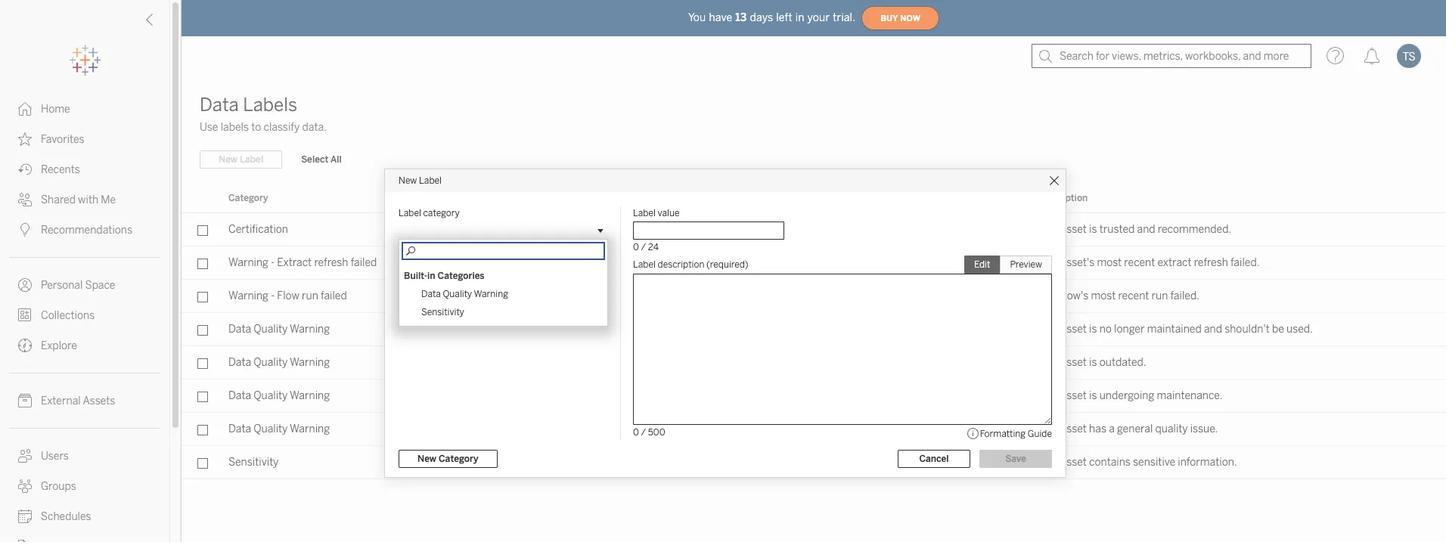 Task type: describe. For each thing, give the bounding box(es) containing it.
grid containing certification
[[182, 185, 1447, 543]]

assets
[[83, 395, 115, 408]]

label inside button
[[240, 154, 263, 165]]

this asset is undergoing maintenance.
[[1038, 390, 1223, 403]]

save button
[[980, 450, 1053, 468]]

row containing sensitivity
[[182, 446, 1447, 480]]

asset for trusted
[[1061, 223, 1087, 236]]

this asset is outdated.
[[1038, 356, 1147, 369]]

longer
[[1115, 323, 1145, 336]]

label value
[[633, 208, 680, 219]]

sensitive
[[1134, 456, 1176, 469]]

in inside the "built-in categories data quality warning sensitivity"
[[428, 271, 436, 282]]

data for fifth row
[[229, 356, 251, 369]]

classify
[[264, 121, 300, 134]]

be
[[1273, 323, 1285, 336]]

built-in categories group
[[404, 267, 603, 322]]

extract refresh failed
[[540, 256, 631, 266]]

days
[[750, 11, 774, 24]]

1 horizontal spatial in
[[796, 11, 805, 24]]

1 horizontal spatial failed.
[[1231, 257, 1260, 269]]

maintained
[[1148, 323, 1202, 336]]

this asset is trusted and recommended.
[[1038, 223, 1232, 236]]

buy now button
[[862, 6, 940, 30]]

me
[[101, 194, 116, 207]]

2 horizontal spatial failed
[[607, 256, 631, 266]]

cancel
[[920, 454, 949, 465]]

flow
[[277, 290, 300, 303]]

preview
[[1011, 260, 1043, 270]]

most for asset's
[[1098, 257, 1122, 269]]

data quality warning for this asset is outdated.
[[229, 356, 330, 369]]

edit
[[975, 260, 991, 270]]

external assets link
[[0, 386, 170, 416]]

groups link
[[0, 471, 170, 502]]

all
[[331, 154, 342, 165]]

extract
[[1158, 257, 1192, 269]]

is for undergoing
[[1090, 390, 1098, 403]]

label up label category at left top
[[419, 176, 442, 186]]

recents
[[41, 163, 80, 176]]

category inside grid
[[229, 193, 268, 204]]

5 row from the top
[[182, 347, 1447, 380]]

0 horizontal spatial extract
[[277, 257, 312, 269]]

sensitivity inside row group
[[229, 456, 279, 469]]

recommendations
[[41, 224, 132, 237]]

explore
[[41, 340, 77, 353]]

6 row from the top
[[182, 380, 1447, 413]]

have
[[709, 11, 733, 24]]

label description (required)
[[633, 260, 749, 270]]

2 run from the left
[[1152, 290, 1169, 303]]

recommended.
[[1158, 223, 1232, 236]]

schedules
[[41, 511, 91, 524]]

information.
[[1179, 456, 1238, 469]]

this for this asset is no longer maintained and shouldn't be used.
[[1038, 323, 1059, 336]]

is for no
[[1090, 323, 1098, 336]]

favorites
[[41, 133, 84, 146]]

select all
[[301, 154, 342, 165]]

label for label description (required)
[[633, 260, 656, 270]]

asset for a
[[1061, 423, 1087, 436]]

labels
[[243, 94, 297, 116]]

value
[[658, 208, 680, 219]]

this for this asset is outdated.
[[1038, 356, 1059, 369]]

now
[[901, 13, 921, 23]]

data quality warning for this asset is no longer maintained and shouldn't be used.
[[229, 323, 330, 336]]

formatting
[[981, 429, 1026, 440]]

select all button
[[291, 151, 352, 169]]

asset for outdated.
[[1061, 356, 1087, 369]]

500
[[648, 428, 666, 438]]

schedules link
[[0, 502, 170, 532]]

issue.
[[1191, 423, 1219, 436]]

4 row from the top
[[182, 313, 1447, 347]]

0 for 0 / 500
[[633, 428, 639, 438]]

buy
[[881, 13, 898, 23]]

data for 4th row from the top
[[229, 323, 251, 336]]

warning inside the "built-in categories data quality warning sensitivity"
[[474, 289, 508, 300]]

users
[[41, 450, 69, 463]]

is for trusted
[[1090, 223, 1098, 236]]

recent for extract
[[1125, 257, 1156, 269]]

1 horizontal spatial refresh
[[574, 256, 604, 266]]

guide
[[1028, 429, 1053, 440]]

this asset's most recent extract refresh failed.
[[1038, 257, 1260, 269]]

you have 13 days left in your trial.
[[689, 11, 856, 24]]

row containing warning - extract refresh failed
[[182, 247, 1447, 280]]

0 vertical spatial and
[[1138, 223, 1156, 236]]

label category
[[399, 208, 460, 219]]

use
[[200, 121, 218, 134]]

maintenance.
[[1157, 390, 1223, 403]]

contains
[[1090, 456, 1131, 469]]

this for this asset contains sensitive information.
[[1038, 456, 1059, 469]]

7 row from the top
[[182, 413, 1447, 446]]

space
[[85, 279, 115, 292]]

description
[[1038, 193, 1088, 204]]

this asset is no longer maintained and shouldn't be used.
[[1038, 323, 1314, 336]]

row group containing certification
[[182, 213, 1447, 480]]

you
[[689, 11, 706, 24]]

shared
[[41, 194, 76, 207]]

trial.
[[833, 11, 856, 24]]

certification
[[229, 223, 288, 236]]

description
[[658, 260, 705, 270]]

warning - extract refresh failed
[[229, 257, 377, 269]]

your
[[808, 11, 830, 24]]

label for label value
[[633, 208, 656, 219]]

this for this asset is undergoing maintenance.
[[1038, 390, 1059, 403]]

failed for warning - flow run failed
[[321, 290, 347, 303]]

left
[[777, 11, 793, 24]]

data quality warning for this asset is undergoing maintenance.
[[229, 390, 330, 403]]

built-in categories data quality warning sensitivity
[[404, 271, 508, 318]]

external assets
[[41, 395, 115, 408]]

1 vertical spatial new
[[399, 176, 417, 186]]

shouldn't
[[1225, 323, 1270, 336]]

row containing certification
[[182, 213, 1447, 247]]

undergoing
[[1100, 390, 1155, 403]]

Label value text field
[[633, 222, 785, 240]]

recent for run
[[1119, 290, 1150, 303]]

users link
[[0, 441, 170, 471]]

home
[[41, 103, 70, 116]]

deprecated
[[540, 322, 590, 333]]



Task type: locate. For each thing, give the bounding box(es) containing it.
0 vertical spatial recent
[[1125, 257, 1156, 269]]

refresh down certified
[[574, 256, 604, 266]]

new label button
[[200, 151, 282, 169]]

0 horizontal spatial and
[[1138, 223, 1156, 236]]

personal
[[41, 279, 83, 292]]

new label up label category at left top
[[399, 176, 442, 186]]

this flow's most recent run failed.
[[1038, 290, 1200, 303]]

2 row from the top
[[182, 247, 1447, 280]]

shared with me link
[[0, 185, 170, 215]]

information image
[[967, 428, 981, 441]]

asset left contains
[[1061, 456, 1087, 469]]

0 vertical spatial new label
[[219, 154, 263, 165]]

standard for this asset has a general quality issue.
[[836, 423, 881, 436]]

asset left has
[[1061, 423, 1087, 436]]

select
[[301, 154, 329, 165]]

quality for this asset is no longer maintained and shouldn't be used.
[[254, 323, 288, 336]]

this
[[1038, 223, 1059, 236], [1038, 257, 1059, 269], [1038, 290, 1059, 303], [1038, 323, 1059, 336], [1038, 356, 1059, 369], [1038, 390, 1059, 403], [1038, 423, 1059, 436], [1038, 456, 1059, 469]]

0 vertical spatial 0
[[633, 242, 639, 253]]

under maintenance
[[540, 389, 625, 400]]

3 asset from the top
[[1061, 356, 1087, 369]]

this for this asset is trusted and recommended.
[[1038, 223, 1059, 236]]

refresh right extract
[[1195, 257, 1229, 269]]

row containing warning - flow run failed
[[182, 280, 1447, 313]]

0 vertical spatial failed.
[[1231, 257, 1260, 269]]

new label inside button
[[219, 154, 263, 165]]

actions
[[782, 193, 815, 204]]

0 horizontal spatial new label
[[219, 154, 263, 165]]

asset down this asset is outdated.
[[1061, 390, 1087, 403]]

this asset has a general quality issue.
[[1038, 423, 1219, 436]]

quality
[[443, 289, 472, 300], [254, 323, 288, 336], [254, 356, 288, 369], [254, 390, 288, 403], [254, 423, 288, 436]]

1 horizontal spatial failed
[[351, 257, 377, 269]]

1 vertical spatial new label
[[399, 176, 442, 186]]

1 vertical spatial and
[[1205, 323, 1223, 336]]

2 standard from the top
[[836, 423, 881, 436]]

used.
[[1287, 323, 1314, 336]]

external
[[41, 395, 81, 408]]

data inside data labels use labels to classify data.
[[200, 94, 239, 116]]

data for 3rd row from the bottom of the row group containing certification
[[229, 390, 251, 403]]

refresh
[[574, 256, 604, 266], [314, 257, 348, 269], [1195, 257, 1229, 269]]

formatting guide
[[981, 429, 1053, 440]]

under
[[540, 389, 567, 400]]

0 vertical spatial category
[[229, 193, 268, 204]]

4 is from the top
[[1090, 390, 1098, 403]]

value
[[520, 193, 543, 204]]

8 this from the top
[[1038, 456, 1059, 469]]

2 asset from the top
[[1061, 323, 1087, 336]]

most for flow's
[[1092, 290, 1116, 303]]

1 vertical spatial category
[[439, 454, 479, 465]]

asset left no at the right bottom of the page
[[1061, 323, 1087, 336]]

in left the categories
[[428, 271, 436, 282]]

/ left 500
[[641, 428, 646, 438]]

is left trusted
[[1090, 223, 1098, 236]]

0 left '24'
[[633, 242, 639, 253]]

1 vertical spatial failed.
[[1171, 290, 1200, 303]]

Label category text field
[[402, 242, 605, 260]]

0 vertical spatial /
[[641, 242, 646, 253]]

4 data quality warning from the top
[[229, 423, 330, 436]]

1 asset from the top
[[1061, 223, 1087, 236]]

new label down the labels
[[219, 154, 263, 165]]

data labels use labels to classify data.
[[200, 94, 327, 134]]

1 horizontal spatial and
[[1205, 323, 1223, 336]]

24
[[648, 242, 659, 253]]

new label inside dialog
[[399, 176, 442, 186]]

cancel button
[[898, 450, 971, 468]]

quality
[[1156, 423, 1189, 436]]

/ for 500
[[641, 428, 646, 438]]

quality inside the "built-in categories data quality warning sensitivity"
[[443, 289, 472, 300]]

new for cancel
[[418, 454, 437, 465]]

failed. up this asset is no longer maintained and shouldn't be used.
[[1171, 290, 1200, 303]]

built-
[[404, 271, 428, 282]]

extract down certified
[[540, 256, 571, 266]]

recent down the this asset is trusted and recommended.
[[1125, 257, 1156, 269]]

1 is from the top
[[1090, 223, 1098, 236]]

new inside new label button
[[219, 154, 238, 165]]

quality for this asset is undergoing maintenance.
[[254, 390, 288, 403]]

5 asset from the top
[[1061, 423, 1087, 436]]

1 standard from the top
[[836, 257, 881, 269]]

- left flow
[[271, 290, 275, 303]]

2 is from the top
[[1090, 323, 1098, 336]]

groups
[[41, 481, 76, 493]]

6 asset from the top
[[1061, 456, 1087, 469]]

failed. down recommended.
[[1231, 257, 1260, 269]]

1 vertical spatial 0
[[633, 428, 639, 438]]

1 horizontal spatial sensitivity
[[422, 307, 465, 318]]

data for seventh row from the top of the row group containing certification
[[229, 423, 251, 436]]

2 horizontal spatial new
[[418, 454, 437, 465]]

1 0 from the top
[[633, 242, 639, 253]]

this asset contains sensitive information.
[[1038, 456, 1238, 469]]

0 vertical spatial new
[[219, 154, 238, 165]]

asset for undergoing
[[1061, 390, 1087, 403]]

0 horizontal spatial in
[[428, 271, 436, 282]]

2 vertical spatial new
[[418, 454, 437, 465]]

0 for 0 / 24
[[633, 242, 639, 253]]

sensitivity
[[422, 307, 465, 318], [229, 456, 279, 469]]

this for this asset's most recent extract refresh failed.
[[1038, 257, 1059, 269]]

13
[[736, 11, 747, 24]]

new label dialog
[[385, 170, 1066, 478]]

2 / from the top
[[641, 428, 646, 438]]

navigation panel element
[[0, 45, 170, 543]]

extract
[[540, 256, 571, 266], [277, 257, 312, 269]]

outdated.
[[1100, 356, 1147, 369]]

1 run from the left
[[302, 290, 318, 303]]

0 horizontal spatial new
[[219, 154, 238, 165]]

/ for 24
[[641, 242, 646, 253]]

2 0 from the top
[[633, 428, 639, 438]]

collections
[[41, 310, 95, 322]]

2 this from the top
[[1038, 257, 1059, 269]]

1 row from the top
[[182, 213, 1447, 247]]

3 data quality warning from the top
[[229, 390, 330, 403]]

category
[[229, 193, 268, 204], [439, 454, 479, 465]]

this for this asset has a general quality issue.
[[1038, 423, 1059, 436]]

recent up longer
[[1119, 290, 1150, 303]]

3 is from the top
[[1090, 356, 1098, 369]]

this for this flow's most recent run failed.
[[1038, 290, 1059, 303]]

is
[[1090, 223, 1098, 236], [1090, 323, 1098, 336], [1090, 356, 1098, 369], [1090, 390, 1098, 403]]

standard
[[836, 257, 881, 269], [836, 423, 881, 436]]

0 horizontal spatial failed
[[321, 290, 347, 303]]

save
[[1006, 454, 1027, 465]]

favorites link
[[0, 124, 170, 154]]

asset for sensitive
[[1061, 456, 1087, 469]]

failed
[[607, 256, 631, 266], [351, 257, 377, 269], [321, 290, 347, 303]]

2 - from the top
[[271, 290, 275, 303]]

recents link
[[0, 154, 170, 185]]

and
[[1138, 223, 1156, 236], [1205, 323, 1223, 336]]

0 vertical spatial standard
[[836, 257, 881, 269]]

0 vertical spatial most
[[1098, 257, 1122, 269]]

0 horizontal spatial category
[[229, 193, 268, 204]]

- for flow
[[271, 290, 275, 303]]

data quality warning
[[229, 323, 330, 336], [229, 356, 330, 369], [229, 390, 330, 403], [229, 423, 330, 436]]

row group
[[182, 213, 1447, 480]]

1 this from the top
[[1038, 223, 1059, 236]]

personal space
[[41, 279, 115, 292]]

0 / 24
[[633, 242, 659, 253]]

(required)
[[707, 260, 749, 270]]

1 vertical spatial recent
[[1119, 290, 1150, 303]]

has
[[1090, 423, 1107, 436]]

label down the to
[[240, 154, 263, 165]]

most right flow's
[[1092, 290, 1116, 303]]

most right asset's
[[1098, 257, 1122, 269]]

2 data quality warning from the top
[[229, 356, 330, 369]]

to
[[251, 121, 261, 134]]

0 vertical spatial -
[[271, 257, 275, 269]]

with
[[78, 194, 99, 207]]

8 row from the top
[[182, 446, 1447, 480]]

1 horizontal spatial new label
[[399, 176, 442, 186]]

extract up flow
[[277, 257, 312, 269]]

data
[[200, 94, 239, 116], [422, 289, 441, 300], [229, 323, 251, 336], [229, 356, 251, 369], [229, 390, 251, 403], [229, 423, 251, 436]]

general
[[1118, 423, 1154, 436]]

1 vertical spatial in
[[428, 271, 436, 282]]

1 vertical spatial standard
[[836, 423, 881, 436]]

1 vertical spatial -
[[271, 290, 275, 303]]

1 horizontal spatial new
[[399, 176, 417, 186]]

1 - from the top
[[271, 257, 275, 269]]

row
[[182, 213, 1447, 247], [182, 247, 1447, 280], [182, 280, 1447, 313], [182, 313, 1447, 347], [182, 347, 1447, 380], [182, 380, 1447, 413], [182, 413, 1447, 446], [182, 446, 1447, 480]]

standard for this asset's most recent extract refresh failed.
[[836, 257, 881, 269]]

asset down description
[[1061, 223, 1087, 236]]

3 row from the top
[[182, 280, 1447, 313]]

asset left outdated.
[[1061, 356, 1087, 369]]

labels
[[221, 121, 249, 134]]

is for outdated.
[[1090, 356, 1098, 369]]

new category button
[[399, 450, 498, 468]]

1 vertical spatial most
[[1092, 290, 1116, 303]]

recent
[[1125, 257, 1156, 269], [1119, 290, 1150, 303]]

5 this from the top
[[1038, 356, 1059, 369]]

4 this from the top
[[1038, 323, 1059, 336]]

label down 0 / 24
[[633, 260, 656, 270]]

visibility
[[836, 193, 873, 204]]

no
[[1100, 323, 1112, 336]]

category inside popup button
[[439, 454, 479, 465]]

sensitivity inside the "built-in categories data quality warning sensitivity"
[[422, 307, 465, 318]]

and left shouldn't
[[1205, 323, 1223, 336]]

main navigation. press the up and down arrow keys to access links. element
[[0, 94, 170, 543]]

asset
[[1061, 223, 1087, 236], [1061, 323, 1087, 336], [1061, 356, 1087, 369], [1061, 390, 1087, 403], [1061, 423, 1087, 436], [1061, 456, 1087, 469]]

is left no at the right bottom of the page
[[1090, 323, 1098, 336]]

categories
[[438, 271, 485, 282]]

1 horizontal spatial extract
[[540, 256, 571, 266]]

/ left '24'
[[641, 242, 646, 253]]

- for extract
[[271, 257, 275, 269]]

1 / from the top
[[641, 242, 646, 253]]

0 horizontal spatial sensitivity
[[229, 456, 279, 469]]

failed for warning - extract refresh failed
[[351, 257, 377, 269]]

0 horizontal spatial run
[[302, 290, 318, 303]]

3 this from the top
[[1038, 290, 1059, 303]]

asset for no
[[1061, 323, 1087, 336]]

1 data quality warning from the top
[[229, 323, 330, 336]]

-
[[271, 257, 275, 269], [271, 290, 275, 303]]

0 horizontal spatial refresh
[[314, 257, 348, 269]]

0 vertical spatial sensitivity
[[422, 307, 465, 318]]

1 vertical spatial sensitivity
[[229, 456, 279, 469]]

collections link
[[0, 300, 170, 331]]

0 vertical spatial in
[[796, 11, 805, 24]]

run down this asset's most recent extract refresh failed.
[[1152, 290, 1169, 303]]

1 horizontal spatial category
[[439, 454, 479, 465]]

quality for this asset is outdated.
[[254, 356, 288, 369]]

a
[[1110, 423, 1115, 436]]

warning - flow run failed
[[229, 290, 347, 303]]

run
[[302, 290, 318, 303], [1152, 290, 1169, 303]]

new for select all
[[219, 154, 238, 165]]

label left value on the top
[[633, 208, 656, 219]]

1 vertical spatial /
[[641, 428, 646, 438]]

Label description (required) text field
[[633, 274, 1053, 425]]

7 this from the top
[[1038, 423, 1059, 436]]

label left category
[[399, 208, 421, 219]]

data inside the "built-in categories data quality warning sensitivity"
[[422, 289, 441, 300]]

data.
[[302, 121, 327, 134]]

refresh up 'warning - flow run failed'
[[314, 257, 348, 269]]

2 horizontal spatial refresh
[[1195, 257, 1229, 269]]

new inside new category popup button
[[418, 454, 437, 465]]

is left outdated.
[[1090, 356, 1098, 369]]

maintenance
[[569, 389, 625, 400]]

and right trusted
[[1138, 223, 1156, 236]]

0 left 500
[[633, 428, 639, 438]]

0 horizontal spatial failed.
[[1171, 290, 1200, 303]]

in right left
[[796, 11, 805, 24]]

- down certification on the top
[[271, 257, 275, 269]]

buy now
[[881, 13, 921, 23]]

label for label category
[[399, 208, 421, 219]]

certified
[[540, 222, 578, 233]]

category
[[423, 208, 460, 219]]

6 this from the top
[[1038, 390, 1059, 403]]

flow's
[[1061, 290, 1089, 303]]

run right flow
[[302, 290, 318, 303]]

1 horizontal spatial run
[[1152, 290, 1169, 303]]

is down this asset is outdated.
[[1090, 390, 1098, 403]]

trusted
[[1100, 223, 1135, 236]]

grid
[[182, 185, 1447, 543]]

editor mode option group
[[965, 256, 1053, 274]]

4 asset from the top
[[1061, 390, 1087, 403]]



Task type: vqa. For each thing, say whether or not it's contained in the screenshot.
the New Label in the New Label dialog
yes



